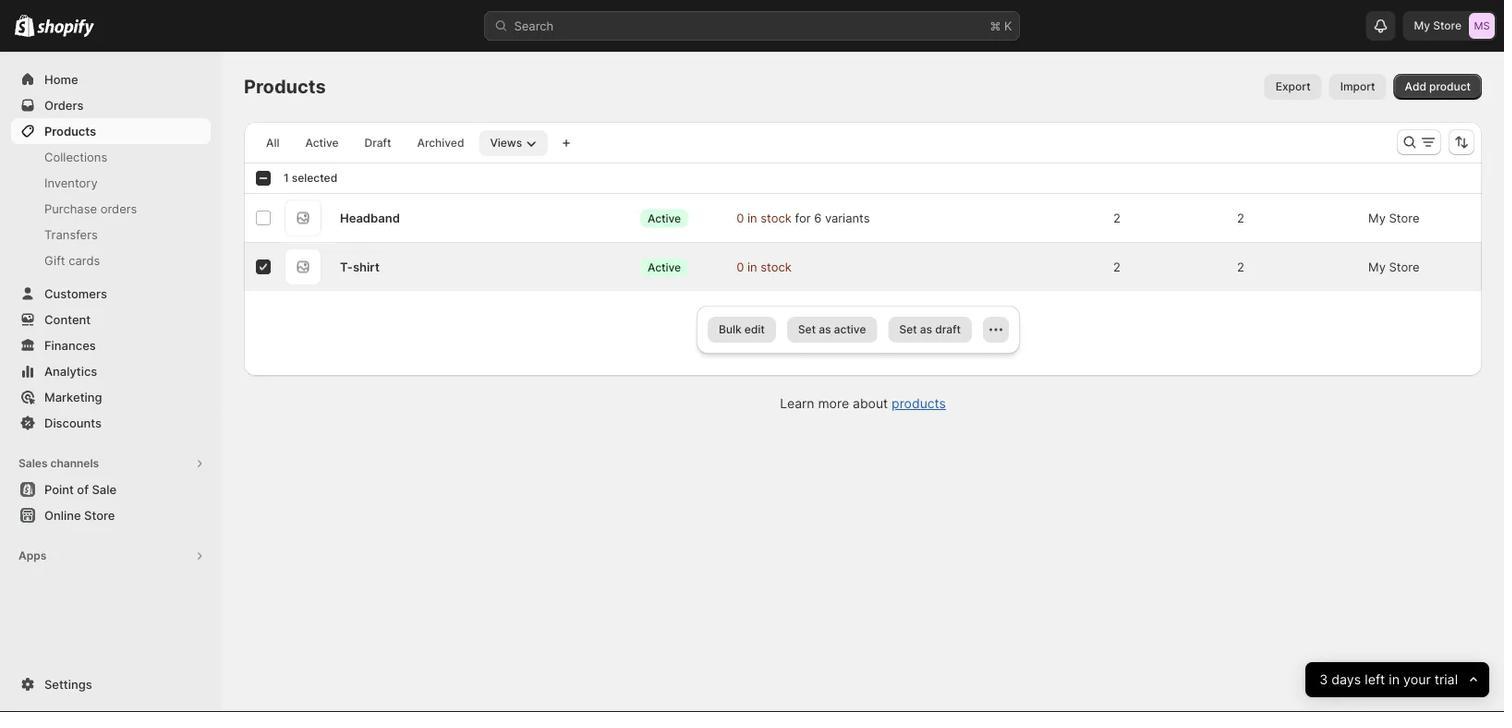 Task type: describe. For each thing, give the bounding box(es) containing it.
transfers link
[[11, 222, 211, 248]]

3
[[1319, 672, 1328, 688]]

t-shirt
[[340, 260, 380, 274]]

in inside dropdown button
[[1389, 672, 1400, 688]]

draft
[[365, 136, 391, 150]]

0 horizontal spatial products
[[44, 124, 96, 138]]

customers
[[44, 286, 107, 301]]

analytics link
[[11, 359, 211, 384]]

your
[[1403, 672, 1431, 688]]

settings link
[[11, 672, 211, 698]]

views
[[490, 136, 522, 150]]

my store for headband
[[1369, 211, 1420, 225]]

sale
[[92, 482, 116, 497]]

all
[[266, 136, 279, 150]]

content link
[[11, 307, 211, 333]]

add product link
[[1394, 74, 1482, 100]]

add product
[[1405, 80, 1471, 93]]

trial
[[1435, 672, 1458, 688]]

views button
[[479, 130, 548, 156]]

0 vertical spatial products
[[244, 75, 326, 98]]

variants
[[825, 211, 870, 225]]

set for set as draft
[[899, 323, 917, 336]]

in for 0 in stock for 6 variants
[[747, 211, 757, 225]]

add
[[1405, 80, 1427, 93]]

online store
[[44, 508, 115, 523]]

0 horizontal spatial shopify image
[[15, 14, 34, 37]]

my store for t-shirt
[[1369, 260, 1420, 274]]

export button
[[1265, 74, 1322, 100]]

shirt
[[353, 260, 380, 274]]

products link
[[11, 118, 211, 144]]

sales
[[18, 457, 48, 470]]

selected
[[292, 171, 337, 185]]

for
[[795, 211, 811, 225]]

marketing link
[[11, 384, 211, 410]]

0 vertical spatial my
[[1414, 19, 1430, 32]]

sales channels button
[[11, 451, 211, 477]]

⌘ k
[[990, 18, 1012, 33]]

settings
[[44, 677, 92, 692]]

import
[[1340, 80, 1375, 93]]

stock for 0 in stock
[[761, 260, 792, 274]]

edit
[[745, 323, 765, 336]]

store inside 'button'
[[84, 508, 115, 523]]

learn
[[780, 396, 814, 412]]

discounts link
[[11, 410, 211, 436]]

in for 0 in stock
[[747, 260, 757, 274]]

purchase orders link
[[11, 196, 211, 222]]

home link
[[11, 67, 211, 92]]

point of sale link
[[11, 477, 211, 503]]

home
[[44, 72, 78, 86]]

products
[[892, 396, 946, 412]]

as for draft
[[920, 323, 932, 336]]

6
[[814, 211, 822, 225]]

gift cards
[[44, 253, 100, 267]]

stock for 0 in stock for 6 variants
[[761, 211, 792, 225]]

0 for 0 in stock
[[737, 260, 744, 274]]

point of sale
[[44, 482, 116, 497]]

collections link
[[11, 144, 211, 170]]

0 in stock for 6 variants
[[737, 211, 870, 225]]

set as draft button
[[888, 317, 972, 343]]

left
[[1365, 672, 1385, 688]]

my for headband
[[1369, 211, 1386, 225]]

online store button
[[0, 503, 222, 529]]

of
[[77, 482, 89, 497]]

3 days left in your trial
[[1319, 672, 1458, 688]]

1
[[284, 171, 289, 185]]

search
[[514, 18, 554, 33]]

my for t-shirt
[[1369, 260, 1386, 274]]

about
[[853, 396, 888, 412]]

⌘
[[990, 18, 1001, 33]]

import button
[[1329, 74, 1387, 100]]

0 in stock
[[737, 260, 792, 274]]

active link
[[294, 130, 350, 156]]



Task type: locate. For each thing, give the bounding box(es) containing it.
3 days left in your trial button
[[1305, 663, 1489, 698]]

2 button
[[1104, 200, 1143, 237], [1228, 200, 1267, 237], [1104, 249, 1143, 286], [1228, 249, 1267, 286]]

archived link
[[406, 130, 475, 156]]

in right left
[[1389, 672, 1400, 688]]

online store link
[[11, 503, 211, 529]]

0 vertical spatial active
[[305, 136, 339, 150]]

1 as from the left
[[819, 323, 831, 336]]

cards
[[69, 253, 100, 267]]

customers link
[[11, 281, 211, 307]]

0
[[737, 211, 744, 225], [737, 260, 744, 274]]

stock down 0 in stock for 6 variants
[[761, 260, 792, 274]]

active inside active link
[[305, 136, 339, 150]]

2 vertical spatial my
[[1369, 260, 1386, 274]]

1 selected
[[284, 171, 337, 185]]

point
[[44, 482, 74, 497]]

discounts
[[44, 416, 102, 430]]

export
[[1276, 80, 1311, 93]]

days
[[1332, 672, 1361, 688]]

0 vertical spatial 0
[[737, 211, 744, 225]]

1 vertical spatial in
[[747, 260, 757, 274]]

0 vertical spatial in
[[747, 211, 757, 225]]

products up collections
[[44, 124, 96, 138]]

2 vertical spatial active
[[648, 260, 681, 274]]

bulk
[[719, 323, 742, 336]]

2 0 from the top
[[737, 260, 744, 274]]

1 vertical spatial my store
[[1369, 211, 1420, 225]]

collections
[[44, 150, 107, 164]]

my store image
[[1469, 13, 1495, 39]]

k
[[1004, 18, 1012, 33]]

1 vertical spatial stock
[[761, 260, 792, 274]]

0 horizontal spatial as
[[819, 323, 831, 336]]

channels
[[50, 457, 99, 470]]

1 horizontal spatial shopify image
[[37, 19, 94, 37]]

product
[[1430, 80, 1471, 93]]

in
[[747, 211, 757, 225], [747, 260, 757, 274], [1389, 672, 1400, 688]]

finances link
[[11, 333, 211, 359]]

as left draft
[[920, 323, 932, 336]]

transfers
[[44, 227, 98, 242]]

set as active
[[798, 323, 866, 336]]

0 vertical spatial my store
[[1414, 19, 1462, 32]]

1 vertical spatial my
[[1369, 211, 1386, 225]]

sales channels
[[18, 457, 99, 470]]

my
[[1414, 19, 1430, 32], [1369, 211, 1386, 225], [1369, 260, 1386, 274]]

bulk edit
[[719, 323, 765, 336]]

set as draft
[[899, 323, 961, 336]]

shopify image
[[15, 14, 34, 37], [37, 19, 94, 37]]

2 set from the left
[[899, 323, 917, 336]]

products up all at the top left
[[244, 75, 326, 98]]

1 stock from the top
[[761, 211, 792, 225]]

inventory
[[44, 176, 98, 190]]

0 up 0 in stock
[[737, 211, 744, 225]]

draft
[[935, 323, 961, 336]]

t-shirt link
[[340, 258, 380, 276]]

2
[[1113, 211, 1121, 225], [1237, 211, 1245, 225], [1113, 260, 1121, 274], [1237, 260, 1245, 274]]

orders
[[100, 201, 137, 216]]

0 for 0 in stock for 6 variants
[[737, 211, 744, 225]]

as left active
[[819, 323, 831, 336]]

inventory link
[[11, 170, 211, 196]]

purchase
[[44, 201, 97, 216]]

as for active
[[819, 323, 831, 336]]

1 horizontal spatial as
[[920, 323, 932, 336]]

1 0 from the top
[[737, 211, 744, 225]]

set for set as active
[[798, 323, 816, 336]]

2 vertical spatial in
[[1389, 672, 1400, 688]]

analytics
[[44, 364, 97, 378]]

set as active button
[[787, 317, 877, 343]]

apps button
[[11, 543, 211, 569]]

1 horizontal spatial set
[[899, 323, 917, 336]]

my store
[[1414, 19, 1462, 32], [1369, 211, 1420, 225], [1369, 260, 1420, 274]]

stock left for
[[761, 211, 792, 225]]

headband
[[340, 211, 400, 225]]

apps
[[18, 549, 46, 563]]

orders
[[44, 98, 84, 112]]

headband link
[[340, 209, 400, 227]]

0 up bulk edit
[[737, 260, 744, 274]]

t-
[[340, 260, 353, 274]]

draft link
[[353, 130, 402, 156]]

2 stock from the top
[[761, 260, 792, 274]]

purchase orders
[[44, 201, 137, 216]]

1 vertical spatial 0
[[737, 260, 744, 274]]

active
[[834, 323, 866, 336]]

all link
[[255, 130, 290, 156]]

gift
[[44, 253, 65, 267]]

point of sale button
[[0, 477, 222, 503]]

1 horizontal spatial products
[[244, 75, 326, 98]]

in up 0 in stock
[[747, 211, 757, 225]]

1 vertical spatial products
[[44, 124, 96, 138]]

set left draft
[[899, 323, 917, 336]]

active for t-shirt
[[648, 260, 681, 274]]

1 vertical spatial active
[[648, 211, 681, 225]]

gift cards link
[[11, 248, 211, 274]]

online
[[44, 508, 81, 523]]

as
[[819, 323, 831, 336], [920, 323, 932, 336]]

tab list containing all
[[251, 129, 552, 156]]

2 vertical spatial my store
[[1369, 260, 1420, 274]]

content
[[44, 312, 91, 327]]

products
[[244, 75, 326, 98], [44, 124, 96, 138]]

0 vertical spatial stock
[[761, 211, 792, 225]]

set left active
[[798, 323, 816, 336]]

bulk edit button
[[708, 317, 776, 343]]

stock
[[761, 211, 792, 225], [761, 260, 792, 274]]

in up "edit"
[[747, 260, 757, 274]]

1 set from the left
[[798, 323, 816, 336]]

products link
[[892, 396, 946, 412]]

more
[[818, 396, 849, 412]]

tab list
[[251, 129, 552, 156]]

0 horizontal spatial set
[[798, 323, 816, 336]]

2 as from the left
[[920, 323, 932, 336]]

finances
[[44, 338, 96, 353]]

orders link
[[11, 92, 211, 118]]

active for headband
[[648, 211, 681, 225]]

set
[[798, 323, 816, 336], [899, 323, 917, 336]]

marketing
[[44, 390, 102, 404]]

learn more about products
[[780, 396, 946, 412]]



Task type: vqa. For each thing, say whether or not it's contained in the screenshot.
'In' within the 3 days left in your trial dropdown button
yes



